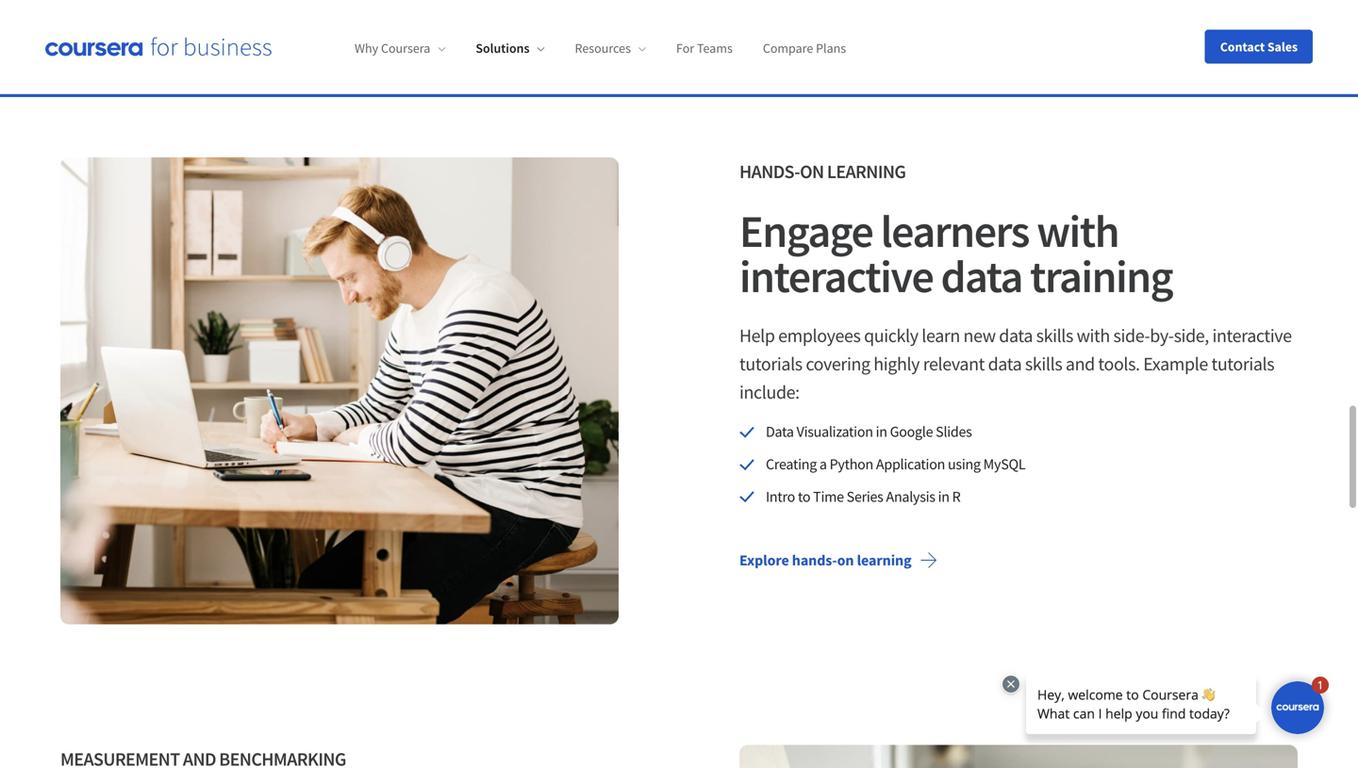 Task type: vqa. For each thing, say whether or not it's contained in the screenshot.
on
yes



Task type: describe. For each thing, give the bounding box(es) containing it.
coursera
[[381, 40, 430, 57]]

data
[[766, 423, 794, 442]]

training
[[1030, 248, 1173, 305]]

on
[[837, 551, 854, 570]]

series
[[847, 488, 883, 507]]

slides
[[936, 423, 972, 442]]

resources link
[[575, 40, 646, 57]]

employees
[[778, 324, 861, 348]]

and
[[1066, 353, 1095, 376]]

sales
[[1268, 38, 1298, 55]]

by-
[[1150, 324, 1174, 348]]

quickly
[[864, 324, 918, 348]]

creating a python application using mysql
[[766, 455, 1026, 474]]

learn
[[922, 324, 960, 348]]

application
[[876, 455, 945, 474]]

resources
[[575, 40, 631, 57]]

with inside engage learners with interactive data training
[[1037, 203, 1119, 260]]

teams
[[697, 40, 733, 57]]

intro
[[766, 488, 795, 507]]

data inside engage learners with interactive data training
[[941, 248, 1022, 305]]

learning
[[827, 160, 906, 184]]

hands-on learning
[[739, 160, 906, 184]]

using
[[948, 455, 981, 474]]

why coursera link
[[355, 40, 446, 57]]

for teams link
[[676, 40, 733, 57]]

1 horizontal spatial in
[[938, 488, 950, 507]]

google
[[890, 423, 933, 442]]

compare plans
[[763, 40, 846, 57]]

why coursera
[[355, 40, 430, 57]]

with inside help employees quickly learn new data skills with side-by-side, interactive tutorials covering highly relevant data skills and tools. example tutorials include:
[[1077, 324, 1110, 348]]

1 vertical spatial skills
[[1025, 353, 1062, 376]]

2 tutorials from the left
[[1212, 353, 1275, 376]]

visualization
[[797, 423, 873, 442]]

include:
[[739, 381, 800, 404]]

0 vertical spatial in
[[876, 423, 887, 442]]

data visualization in google slides
[[766, 423, 972, 442]]

solutions link
[[476, 40, 545, 57]]

contact
[[1220, 38, 1265, 55]]

2 vertical spatial data
[[988, 353, 1022, 376]]

for teams
[[676, 40, 733, 57]]

explore hands-on learning
[[739, 551, 912, 570]]



Task type: locate. For each thing, give the bounding box(es) containing it.
solutions
[[476, 40, 530, 57]]

1 vertical spatial interactive
[[1212, 324, 1292, 348]]

side-
[[1113, 324, 1150, 348]]

tutorials
[[739, 353, 802, 376], [1212, 353, 1275, 376]]

interactive inside engage learners with interactive data training
[[739, 248, 933, 305]]

example
[[1143, 353, 1208, 376]]

help employees quickly learn new data skills with side-by-side, interactive tutorials covering highly relevant data skills and tools. example tutorials include:
[[739, 324, 1292, 404]]

1 horizontal spatial tutorials
[[1212, 353, 1275, 376]]

intro to time series analysis in r
[[766, 488, 961, 507]]

with
[[1037, 203, 1119, 260], [1077, 324, 1110, 348]]

interactive inside help employees quickly learn new data skills with side-by-side, interactive tutorials covering highly relevant data skills and tools. example tutorials include:
[[1212, 324, 1292, 348]]

mysql
[[983, 455, 1026, 474]]

python
[[830, 455, 873, 474]]

in
[[876, 423, 887, 442], [938, 488, 950, 507]]

1 vertical spatial data
[[999, 324, 1033, 348]]

tools.
[[1098, 353, 1140, 376]]

compare plans link
[[763, 40, 846, 57]]

coursera for business image
[[45, 37, 272, 56]]

data
[[941, 248, 1022, 305], [999, 324, 1033, 348], [988, 353, 1022, 376]]

contact sales
[[1220, 38, 1298, 55]]

tutorials right example
[[1212, 353, 1275, 376]]

0 vertical spatial with
[[1037, 203, 1119, 260]]

explore hands-on learning link
[[724, 538, 953, 583]]

data down new on the top of the page
[[988, 353, 1022, 376]]

contact sales button
[[1205, 30, 1313, 64]]

in left r
[[938, 488, 950, 507]]

skills up and
[[1036, 324, 1073, 348]]

interactive up "employees" in the right of the page
[[739, 248, 933, 305]]

to
[[798, 488, 810, 507]]

interactive
[[739, 248, 933, 305], [1212, 324, 1292, 348]]

engage learners with interactive data training
[[739, 203, 1173, 305]]

tutorials up 'include:'
[[739, 353, 802, 376]]

0 vertical spatial interactive
[[739, 248, 933, 305]]

highly
[[874, 353, 920, 376]]

student taking course on laptop image
[[60, 158, 619, 625]]

creating
[[766, 455, 817, 474]]

learning
[[857, 551, 912, 570]]

analysis
[[886, 488, 935, 507]]

skills
[[1036, 324, 1073, 348], [1025, 353, 1062, 376]]

skills left and
[[1025, 353, 1062, 376]]

0 vertical spatial skills
[[1036, 324, 1073, 348]]

why
[[355, 40, 378, 57]]

on
[[800, 160, 824, 184]]

1 horizontal spatial interactive
[[1212, 324, 1292, 348]]

0 horizontal spatial in
[[876, 423, 887, 442]]

side,
[[1174, 324, 1209, 348]]

hands-
[[792, 551, 837, 570]]

0 horizontal spatial tutorials
[[739, 353, 802, 376]]

1 vertical spatial with
[[1077, 324, 1110, 348]]

1 vertical spatial in
[[938, 488, 950, 507]]

0 horizontal spatial interactive
[[739, 248, 933, 305]]

data right new on the top of the page
[[999, 324, 1033, 348]]

r
[[952, 488, 961, 507]]

in left google
[[876, 423, 887, 442]]

hands-
[[739, 160, 800, 184]]

time
[[813, 488, 844, 507]]

plans
[[816, 40, 846, 57]]

interactive right side,
[[1212, 324, 1292, 348]]

new
[[964, 324, 996, 348]]

a
[[820, 455, 827, 474]]

0 vertical spatial data
[[941, 248, 1022, 305]]

engage
[[739, 203, 873, 260]]

compare
[[763, 40, 813, 57]]

relevant
[[923, 353, 985, 376]]

data up new on the top of the page
[[941, 248, 1022, 305]]

learners
[[881, 203, 1029, 260]]

covering
[[806, 353, 870, 376]]

explore
[[739, 551, 789, 570]]

help
[[739, 324, 775, 348]]

1 tutorials from the left
[[739, 353, 802, 376]]

for
[[676, 40, 694, 57]]



